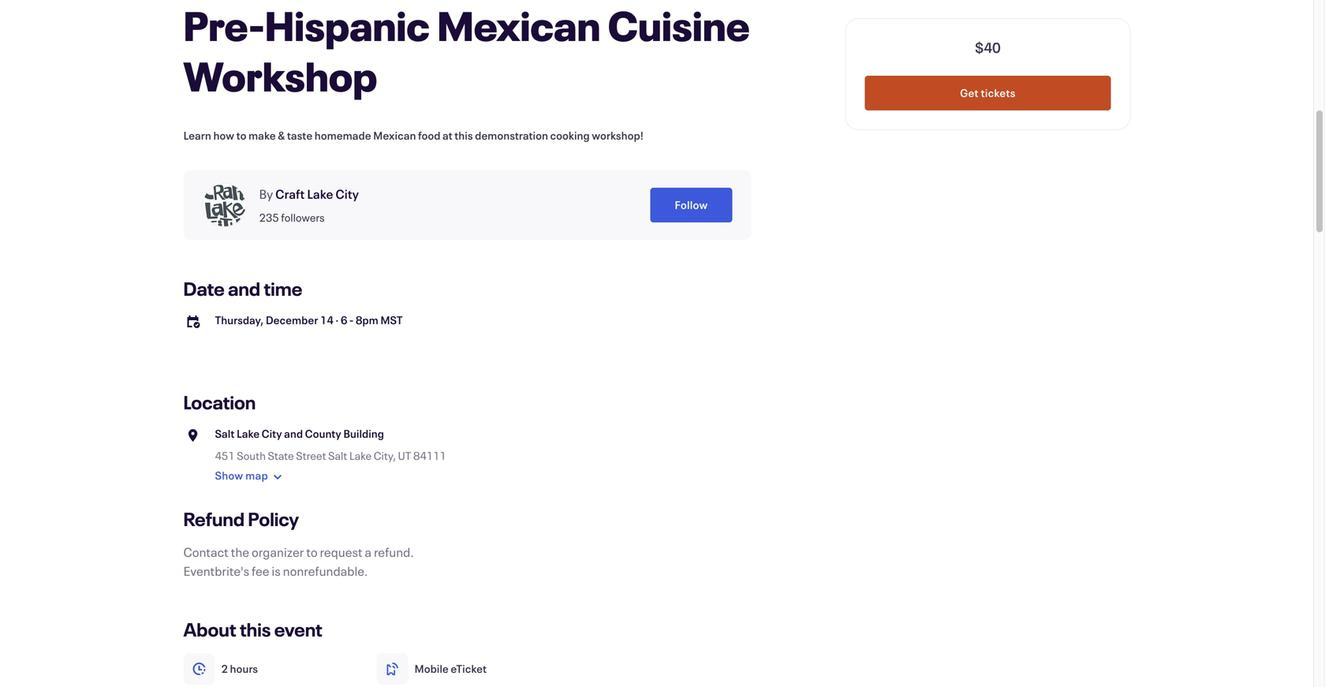 Task type: vqa. For each thing, say whether or not it's contained in the screenshot.
second jazz from the right
no



Task type: describe. For each thing, give the bounding box(es) containing it.
nonrefundable.
[[283, 563, 368, 580]]

tickets
[[981, 86, 1016, 100]]

workshop!
[[592, 128, 644, 143]]

0 horizontal spatial mexican
[[373, 128, 416, 143]]

make
[[249, 128, 276, 143]]

organizer
[[252, 544, 304, 561]]

about
[[183, 617, 236, 642]]

ut
[[398, 449, 411, 463]]

get tickets button
[[865, 76, 1111, 110]]

how
[[213, 128, 234, 143]]

food
[[418, 128, 441, 143]]

policy
[[248, 507, 299, 531]]

city for hispanic
[[385, 0, 464, 2]]

&
[[278, 128, 285, 143]]

a
[[365, 544, 372, 561]]

14
[[320, 313, 334, 327]]

workshop
[[183, 49, 377, 103]]

by
[[259, 185, 273, 202]]

contact the organizer to request a refund. eventbrite's fee is nonrefundable.
[[183, 544, 414, 580]]

refund
[[183, 507, 245, 531]]

fee
[[252, 563, 269, 580]]

is
[[272, 563, 281, 580]]

request
[[320, 544, 363, 561]]

get
[[961, 86, 979, 100]]

about this event
[[183, 617, 323, 642]]

mobile eticket
[[415, 662, 487, 676]]

$40
[[975, 38, 1001, 57]]

84111
[[413, 449, 447, 463]]

6
[[341, 313, 347, 327]]

learn how to make & taste homemade mexican food at this demonstration cooking workshop!
[[183, 128, 644, 143]]

county
[[305, 427, 341, 441]]

at
[[443, 128, 453, 143]]

craft inside by craft lake city 235 followers
[[276, 185, 305, 202]]

followers
[[281, 210, 325, 225]]

0 vertical spatial this
[[455, 128, 473, 143]]

refund.
[[374, 544, 414, 561]]

salt lake city and county building 451 south state street salt lake city, ut 84111
[[215, 427, 447, 463]]

december
[[266, 313, 318, 327]]

craft inside craft lake city workshop: pre-hispanic mexican cuisine workshop
[[183, 0, 284, 2]]

mobile
[[415, 662, 449, 676]]

2
[[221, 662, 228, 676]]

event
[[274, 617, 323, 642]]

pre-
[[183, 0, 265, 52]]

thursday, december 14 · 6 - 8pm mst
[[215, 313, 403, 327]]

0 horizontal spatial to
[[236, 128, 247, 143]]

by craft lake city 235 followers
[[259, 185, 359, 225]]

state
[[268, 449, 294, 463]]

follow button
[[651, 188, 733, 223]]



Task type: locate. For each thing, give the bounding box(es) containing it.
0 vertical spatial city
[[385, 0, 464, 2]]

get tickets
[[961, 86, 1016, 100]]

to up nonrefundable.
[[306, 544, 318, 561]]

1 vertical spatial to
[[306, 544, 318, 561]]

street
[[296, 449, 326, 463]]

learn
[[183, 128, 211, 143]]

0 horizontal spatial this
[[240, 617, 271, 642]]

1 horizontal spatial this
[[455, 128, 473, 143]]

show map button
[[215, 464, 287, 489]]

south
[[237, 449, 266, 463]]

0 vertical spatial craft
[[183, 0, 284, 2]]

0 vertical spatial to
[[236, 128, 247, 143]]

8pm
[[356, 313, 379, 327]]

0 vertical spatial mexican
[[437, 0, 601, 52]]

craft lake city workshop: pre-hispanic mexican cuisine workshop
[[183, 0, 750, 103]]

refund policy
[[183, 507, 299, 531]]

mexican
[[437, 0, 601, 52], [373, 128, 416, 143]]

taste
[[287, 128, 313, 143]]

2 hours
[[221, 662, 258, 676]]

and
[[228, 276, 260, 301], [284, 427, 303, 441]]

to
[[236, 128, 247, 143], [306, 544, 318, 561]]

0 vertical spatial salt
[[215, 427, 235, 441]]

eventbrite's
[[183, 563, 249, 580]]

cuisine
[[608, 0, 750, 52]]

and up "state"
[[284, 427, 303, 441]]

lake inside by craft lake city 235 followers
[[307, 185, 333, 202]]

and inside salt lake city and county building 451 south state street salt lake city, ut 84111
[[284, 427, 303, 441]]

this up hours on the bottom of page
[[240, 617, 271, 642]]

0 horizontal spatial and
[[228, 276, 260, 301]]

city inside salt lake city and county building 451 south state street salt lake city, ut 84111
[[262, 427, 282, 441]]

map
[[246, 468, 268, 483]]

-
[[350, 313, 354, 327]]

demonstration
[[475, 128, 548, 143]]

0 horizontal spatial salt
[[215, 427, 235, 441]]

craft
[[183, 0, 284, 2], [276, 185, 305, 202]]

0 vertical spatial and
[[228, 276, 260, 301]]

date and time
[[183, 276, 302, 301]]

salt down county
[[328, 449, 347, 463]]

1 horizontal spatial and
[[284, 427, 303, 441]]

to inside contact the organizer to request a refund. eventbrite's fee is nonrefundable.
[[306, 544, 318, 561]]

1 vertical spatial salt
[[328, 449, 347, 463]]

2 vertical spatial city
[[262, 427, 282, 441]]

mst
[[381, 313, 403, 327]]

1 vertical spatial city
[[336, 185, 359, 202]]

hours
[[230, 662, 258, 676]]

city for building
[[262, 427, 282, 441]]

1 vertical spatial and
[[284, 427, 303, 441]]

contact
[[183, 544, 229, 561]]

1 horizontal spatial to
[[306, 544, 318, 561]]

0 horizontal spatial city
[[262, 427, 282, 441]]

eticket
[[451, 662, 487, 676]]

city inside by craft lake city 235 followers
[[336, 185, 359, 202]]

mexican inside craft lake city workshop: pre-hispanic mexican cuisine workshop
[[437, 0, 601, 52]]

cooking
[[550, 128, 590, 143]]

city inside craft lake city workshop: pre-hispanic mexican cuisine workshop
[[385, 0, 464, 2]]

1 horizontal spatial mexican
[[437, 0, 601, 52]]

show
[[215, 468, 243, 483]]

lake
[[291, 0, 377, 2], [307, 185, 333, 202], [237, 427, 260, 441], [349, 449, 372, 463]]

451
[[215, 449, 235, 463]]

and up thursday,
[[228, 276, 260, 301]]

organizer profile element
[[183, 170, 752, 240]]

follow
[[675, 198, 708, 212]]

salt
[[215, 427, 235, 441], [328, 449, 347, 463]]

2 horizontal spatial city
[[385, 0, 464, 2]]

lake inside craft lake city workshop: pre-hispanic mexican cuisine workshop
[[291, 0, 377, 2]]

building
[[344, 427, 384, 441]]

salt up 451
[[215, 427, 235, 441]]

1 vertical spatial mexican
[[373, 128, 416, 143]]

location
[[183, 390, 256, 415]]

the
[[231, 544, 249, 561]]

homemade
[[315, 128, 371, 143]]

hispanic
[[265, 0, 430, 52]]

time
[[264, 276, 302, 301]]

1 vertical spatial this
[[240, 617, 271, 642]]

date
[[183, 276, 225, 301]]

thursday,
[[215, 313, 264, 327]]

city
[[385, 0, 464, 2], [336, 185, 359, 202], [262, 427, 282, 441]]

1 horizontal spatial city
[[336, 185, 359, 202]]

1 vertical spatial craft
[[276, 185, 305, 202]]

city,
[[374, 449, 396, 463]]

235
[[259, 210, 279, 225]]

workshop:
[[471, 0, 679, 2]]

show map
[[215, 468, 268, 483]]

this
[[455, 128, 473, 143], [240, 617, 271, 642]]

1 horizontal spatial salt
[[328, 449, 347, 463]]

·
[[336, 313, 339, 327]]

to right how on the top left of the page
[[236, 128, 247, 143]]

this right at
[[455, 128, 473, 143]]



